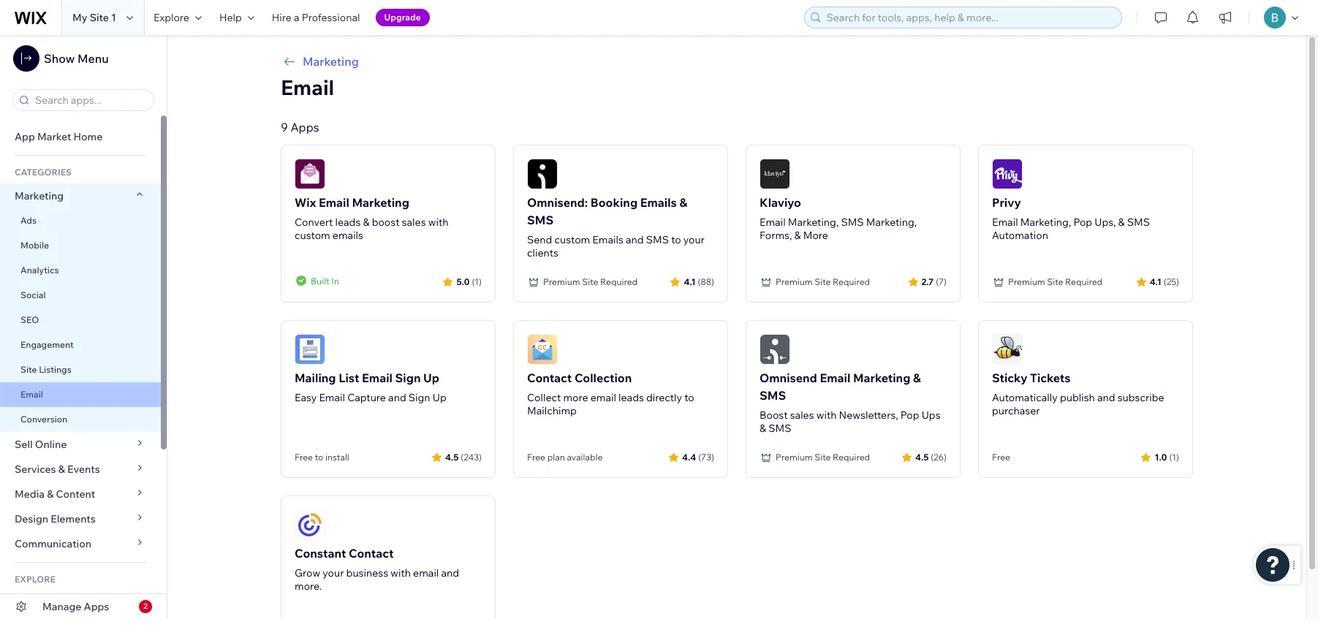 Task type: describe. For each thing, give the bounding box(es) containing it.
contact collection logo image
[[527, 334, 558, 365]]

my site 1
[[72, 11, 116, 24]]

mailing list email sign up easy email capture and sign up
[[295, 371, 447, 404]]

omnisend: booking emails & sms logo image
[[527, 159, 558, 189]]

with inside constant contact grow your business with email and more.
[[391, 567, 411, 580]]

clients
[[527, 246, 559, 260]]

capture
[[347, 391, 386, 404]]

privy
[[992, 195, 1021, 210]]

built in
[[311, 275, 339, 286]]

klaviyo
[[760, 195, 801, 210]]

4.5 for omnisend email marketing & sms
[[915, 451, 929, 462]]

premium for omnisend: booking emails & sms
[[543, 276, 580, 287]]

4.4 (73)
[[682, 451, 714, 462]]

media
[[15, 488, 45, 501]]

premium site required for privy
[[1008, 276, 1103, 287]]

free plan available
[[527, 452, 603, 463]]

4.1 (88)
[[684, 276, 714, 287]]

seo link
[[0, 308, 161, 333]]

social link
[[0, 283, 161, 308]]

events
[[67, 463, 100, 476]]

sticky tickets automatically publish and subscribe purchaser
[[992, 371, 1164, 417]]

required for privy
[[1065, 276, 1103, 287]]

services & events
[[15, 463, 100, 476]]

automation
[[992, 229, 1048, 242]]

email inside wix email marketing convert leads & boost sales with custom emails
[[319, 195, 349, 210]]

to inside omnisend: booking emails & sms send custom emails and sms to your clients
[[671, 233, 681, 246]]

media & content
[[15, 488, 95, 501]]

hire
[[272, 11, 292, 24]]

email inside contact collection collect more email leads directly to mailchimp
[[590, 391, 616, 404]]

your inside omnisend: booking emails & sms send custom emails and sms to your clients
[[683, 233, 705, 246]]

show menu button
[[13, 45, 109, 72]]

manage apps
[[42, 600, 109, 613]]

business
[[346, 567, 388, 580]]

convert
[[295, 216, 333, 229]]

9 apps
[[281, 120, 319, 135]]

easy
[[295, 391, 317, 404]]

market
[[37, 130, 71, 143]]

privy logo image
[[992, 159, 1023, 189]]

show menu
[[44, 51, 109, 66]]

more
[[563, 391, 588, 404]]

help
[[219, 11, 242, 24]]

list
[[339, 371, 359, 385]]

upgrade button
[[375, 9, 430, 26]]

marketing inside sidebar element
[[15, 189, 64, 203]]

email down mailing
[[319, 391, 345, 404]]

sidebar element
[[0, 35, 167, 619]]

0 vertical spatial up
[[423, 371, 439, 385]]

email inside klaviyo email marketing, sms marketing, forms, & more
[[760, 216, 786, 229]]

marketing down 'professional'
[[303, 54, 359, 69]]

boost
[[760, 409, 788, 422]]

free for mailing list email sign up
[[295, 452, 313, 463]]

(7)
[[936, 276, 947, 287]]

publish
[[1060, 391, 1095, 404]]

site for privy
[[1047, 276, 1063, 287]]

leads inside wix email marketing convert leads & boost sales with custom emails
[[335, 216, 361, 229]]

tickets
[[1030, 371, 1071, 385]]

and inside mailing list email sign up easy email capture and sign up
[[388, 391, 406, 404]]

premium for privy
[[1008, 276, 1045, 287]]

available
[[567, 452, 603, 463]]

purchaser
[[992, 404, 1040, 417]]

(88)
[[698, 276, 714, 287]]

sell
[[15, 438, 33, 451]]

marketing, for privy
[[1020, 216, 1071, 229]]

site inside site listings link
[[20, 364, 37, 375]]

design
[[15, 513, 48, 526]]

omnisend:
[[527, 195, 588, 210]]

emails
[[333, 229, 363, 242]]

constant contact logo image
[[295, 510, 325, 540]]

more.
[[295, 580, 322, 593]]

wix email marketing convert leads & boost sales with custom emails
[[295, 195, 448, 242]]

newsletters,
[[839, 409, 898, 422]]

0 vertical spatial marketing link
[[281, 53, 1193, 70]]

install
[[325, 452, 349, 463]]

sms inside privy email marketing, pop ups,  & sms automation
[[1127, 216, 1150, 229]]

1.0 (1)
[[1155, 451, 1179, 462]]

and inside omnisend: booking emails & sms send custom emails and sms to your clients
[[626, 233, 644, 246]]

wix email marketing logo image
[[295, 159, 325, 189]]

& inside privy email marketing, pop ups,  & sms automation
[[1118, 216, 1125, 229]]

(26)
[[931, 451, 947, 462]]

site for klaviyo
[[815, 276, 831, 287]]

1.0
[[1155, 451, 1167, 462]]

help button
[[210, 0, 263, 35]]

marketing inside wix email marketing convert leads & boost sales with custom emails
[[352, 195, 409, 210]]

elements
[[51, 513, 96, 526]]

explore
[[15, 574, 56, 585]]

and inside constant contact grow your business with email and more.
[[441, 567, 459, 580]]

analytics
[[20, 265, 59, 276]]

automatically
[[992, 391, 1058, 404]]

hire a professional
[[272, 11, 360, 24]]

upgrade
[[384, 12, 421, 23]]

mobile
[[20, 240, 49, 251]]

with inside wix email marketing convert leads & boost sales with custom emails
[[428, 216, 448, 229]]

pop inside privy email marketing, pop ups,  & sms automation
[[1074, 216, 1092, 229]]

(25)
[[1164, 276, 1179, 287]]

site for omnisend email marketing & sms
[[815, 452, 831, 463]]

grow
[[295, 567, 320, 580]]

& inside omnisend: booking emails & sms send custom emails and sms to your clients
[[680, 195, 687, 210]]

email up 9 apps
[[281, 75, 334, 100]]

sales inside omnisend email marketing & sms boost sales with newsletters, pop ups & sms
[[790, 409, 814, 422]]

listings
[[39, 364, 71, 375]]

Search apps... field
[[31, 90, 149, 110]]

hire a professional link
[[263, 0, 369, 35]]

my
[[72, 11, 87, 24]]

engagement link
[[0, 333, 161, 358]]

engagement
[[20, 339, 74, 350]]

omnisend: booking emails & sms send custom emails and sms to your clients
[[527, 195, 705, 260]]

4.4
[[682, 451, 696, 462]]

constant
[[295, 546, 346, 561]]

4.5 (26)
[[915, 451, 947, 462]]

premium site required for omnisend:
[[543, 276, 638, 287]]

premium site required for omnisend
[[776, 452, 870, 463]]

collection
[[575, 371, 632, 385]]

ads
[[20, 215, 37, 226]]



Task type: vqa. For each thing, say whether or not it's contained in the screenshot.


Task type: locate. For each thing, give the bounding box(es) containing it.
1 vertical spatial your
[[323, 567, 344, 580]]

mailchimp
[[527, 404, 577, 417]]

4.1
[[684, 276, 696, 287], [1150, 276, 1162, 287]]

1 horizontal spatial sales
[[790, 409, 814, 422]]

emails down booking
[[592, 233, 624, 246]]

marketing down the categories
[[15, 189, 64, 203]]

your down constant
[[323, 567, 344, 580]]

1 horizontal spatial pop
[[1074, 216, 1092, 229]]

premium
[[543, 276, 580, 287], [776, 276, 813, 287], [1008, 276, 1045, 287], [776, 452, 813, 463]]

free left install
[[295, 452, 313, 463]]

0 horizontal spatial marketing,
[[788, 216, 839, 229]]

custom inside wix email marketing convert leads & boost sales with custom emails
[[295, 229, 330, 242]]

0 vertical spatial your
[[683, 233, 705, 246]]

and inside "sticky tickets automatically publish and subscribe purchaser"
[[1097, 391, 1115, 404]]

sales right boost at the left top
[[402, 216, 426, 229]]

sign right capture
[[409, 391, 430, 404]]

mailing list email sign up logo image
[[295, 334, 325, 365]]

2 horizontal spatial to
[[685, 391, 694, 404]]

1 horizontal spatial 4.5
[[915, 451, 929, 462]]

0 horizontal spatial custom
[[295, 229, 330, 242]]

4.5
[[445, 451, 459, 462], [915, 451, 929, 462]]

contact inside contact collection collect more email leads directly to mailchimp
[[527, 371, 572, 385]]

(1)
[[472, 276, 482, 287], [1169, 451, 1179, 462]]

content
[[56, 488, 95, 501]]

site
[[90, 11, 109, 24], [582, 276, 598, 287], [815, 276, 831, 287], [1047, 276, 1063, 287], [20, 364, 37, 375], [815, 452, 831, 463]]

0 horizontal spatial email
[[413, 567, 439, 580]]

in
[[331, 275, 339, 286]]

with right boost at the left top
[[428, 216, 448, 229]]

pop left ups
[[901, 409, 919, 422]]

required for omnisend
[[833, 452, 870, 463]]

forms,
[[760, 229, 792, 242]]

professional
[[302, 11, 360, 24]]

1 vertical spatial emails
[[592, 233, 624, 246]]

premium site required for klaviyo
[[776, 276, 870, 287]]

explore
[[153, 11, 189, 24]]

required down klaviyo email marketing, sms marketing, forms, & more
[[833, 276, 870, 287]]

1 4.1 from the left
[[684, 276, 696, 287]]

1 vertical spatial pop
[[901, 409, 919, 422]]

apps right manage
[[84, 600, 109, 613]]

contact inside constant contact grow your business with email and more.
[[349, 546, 394, 561]]

2 horizontal spatial marketing,
[[1020, 216, 1071, 229]]

sales inside wix email marketing convert leads & boost sales with custom emails
[[402, 216, 426, 229]]

1 horizontal spatial to
[[671, 233, 681, 246]]

site listings link
[[0, 358, 161, 382]]

0 vertical spatial (1)
[[472, 276, 482, 287]]

constant contact grow your business with email and more.
[[295, 546, 459, 593]]

home
[[73, 130, 103, 143]]

required for klaviyo
[[833, 276, 870, 287]]

4.1 left '(25)'
[[1150, 276, 1162, 287]]

0 horizontal spatial pop
[[901, 409, 919, 422]]

emails
[[640, 195, 677, 210], [592, 233, 624, 246]]

pop left ups,
[[1074, 216, 1092, 229]]

social
[[20, 290, 46, 300]]

0 vertical spatial to
[[671, 233, 681, 246]]

premium site required down omnisend email marketing & sms boost sales with newsletters, pop ups & sms on the right of the page
[[776, 452, 870, 463]]

0 vertical spatial leads
[[335, 216, 361, 229]]

2.7
[[922, 276, 934, 287]]

apps for 9 apps
[[291, 120, 319, 135]]

media & content link
[[0, 482, 161, 507]]

ads link
[[0, 208, 161, 233]]

sell online link
[[0, 432, 161, 457]]

1 horizontal spatial contact
[[527, 371, 572, 385]]

site for omnisend: booking emails & sms
[[582, 276, 598, 287]]

2 4.5 from the left
[[915, 451, 929, 462]]

1 vertical spatial to
[[685, 391, 694, 404]]

Search for tools, apps, help & more... field
[[822, 7, 1117, 28]]

1 horizontal spatial with
[[428, 216, 448, 229]]

emails right booking
[[640, 195, 677, 210]]

email
[[281, 75, 334, 100], [319, 195, 349, 210], [760, 216, 786, 229], [992, 216, 1018, 229], [362, 371, 393, 385], [820, 371, 851, 385], [20, 389, 43, 400], [319, 391, 345, 404]]

4.1 (25)
[[1150, 276, 1179, 287]]

email down "collection"
[[590, 391, 616, 404]]

email up capture
[[362, 371, 393, 385]]

marketing up boost at the left top
[[352, 195, 409, 210]]

with inside omnisend email marketing & sms boost sales with newsletters, pop ups & sms
[[816, 409, 837, 422]]

1 horizontal spatial apps
[[291, 120, 319, 135]]

subscribe
[[1118, 391, 1164, 404]]

sales right boost on the right bottom
[[790, 409, 814, 422]]

site down automation
[[1047, 276, 1063, 287]]

email right omnisend
[[820, 371, 851, 385]]

0 vertical spatial pop
[[1074, 216, 1092, 229]]

sticky
[[992, 371, 1028, 385]]

leads right convert
[[335, 216, 361, 229]]

5.0 (1)
[[457, 276, 482, 287]]

email right the business
[[413, 567, 439, 580]]

free to install
[[295, 452, 349, 463]]

1 free from the left
[[295, 452, 313, 463]]

marketing up newsletters,
[[853, 371, 911, 385]]

services & events link
[[0, 457, 161, 482]]

5.0
[[457, 276, 470, 287]]

&
[[680, 195, 687, 210], [363, 216, 370, 229], [1118, 216, 1125, 229], [794, 229, 801, 242], [913, 371, 921, 385], [760, 422, 766, 435], [58, 463, 65, 476], [47, 488, 54, 501]]

(73)
[[698, 451, 714, 462]]

your
[[683, 233, 705, 246], [323, 567, 344, 580]]

boost
[[372, 216, 400, 229]]

menu
[[77, 51, 109, 66]]

app market home link
[[0, 124, 161, 149]]

custom down the wix
[[295, 229, 330, 242]]

required down omnisend: booking emails & sms send custom emails and sms to your clients on the top
[[600, 276, 638, 287]]

1 horizontal spatial (1)
[[1169, 451, 1179, 462]]

site down omnisend email marketing & sms boost sales with newsletters, pop ups & sms on the right of the page
[[815, 452, 831, 463]]

more
[[803, 229, 828, 242]]

1 vertical spatial (1)
[[1169, 451, 1179, 462]]

marketing, inside privy email marketing, pop ups,  & sms automation
[[1020, 216, 1071, 229]]

contact up collect at bottom
[[527, 371, 572, 385]]

klaviyo logo image
[[760, 159, 790, 189]]

1 horizontal spatial marketing link
[[281, 53, 1193, 70]]

0 horizontal spatial sales
[[402, 216, 426, 229]]

0 vertical spatial with
[[428, 216, 448, 229]]

(1) for 1.0 (1)
[[1169, 451, 1179, 462]]

categories
[[15, 167, 72, 178]]

to inside contact collection collect more email leads directly to mailchimp
[[685, 391, 694, 404]]

pop inside omnisend email marketing & sms boost sales with newsletters, pop ups & sms
[[901, 409, 919, 422]]

mailing
[[295, 371, 336, 385]]

1 vertical spatial marketing link
[[0, 184, 161, 208]]

seo
[[20, 314, 39, 325]]

9
[[281, 120, 288, 135]]

free for contact collection
[[527, 452, 545, 463]]

2 horizontal spatial with
[[816, 409, 837, 422]]

omnisend
[[760, 371, 817, 385]]

1 horizontal spatial leads
[[619, 391, 644, 404]]

0 horizontal spatial apps
[[84, 600, 109, 613]]

with left newsletters,
[[816, 409, 837, 422]]

1 vertical spatial sales
[[790, 409, 814, 422]]

contact
[[527, 371, 572, 385], [349, 546, 394, 561]]

0 horizontal spatial to
[[315, 452, 323, 463]]

1 horizontal spatial marketing,
[[866, 216, 917, 229]]

(1) right 5.0
[[472, 276, 482, 287]]

app
[[15, 130, 35, 143]]

0 vertical spatial sign
[[395, 371, 421, 385]]

email up conversion
[[20, 389, 43, 400]]

apps inside sidebar element
[[84, 600, 109, 613]]

wix
[[295, 195, 316, 210]]

email inside omnisend email marketing & sms boost sales with newsletters, pop ups & sms
[[820, 371, 851, 385]]

0 vertical spatial emails
[[640, 195, 677, 210]]

2 marketing, from the left
[[866, 216, 917, 229]]

0 horizontal spatial emails
[[592, 233, 624, 246]]

0 vertical spatial contact
[[527, 371, 572, 385]]

0 horizontal spatial your
[[323, 567, 344, 580]]

conversion
[[20, 414, 67, 425]]

analytics link
[[0, 258, 161, 283]]

email down klaviyo
[[760, 216, 786, 229]]

4.5 left "(26)"
[[915, 451, 929, 462]]

0 vertical spatial email
[[590, 391, 616, 404]]

email link
[[0, 382, 161, 407]]

required down ups,
[[1065, 276, 1103, 287]]

email inside sidebar element
[[20, 389, 43, 400]]

directly
[[646, 391, 682, 404]]

1 4.5 from the left
[[445, 451, 459, 462]]

sell online
[[15, 438, 67, 451]]

built
[[311, 275, 329, 286]]

site listings
[[20, 364, 71, 375]]

0 vertical spatial sales
[[402, 216, 426, 229]]

contact collection collect more email leads directly to mailchimp
[[527, 371, 694, 417]]

0 horizontal spatial marketing link
[[0, 184, 161, 208]]

1 vertical spatial contact
[[349, 546, 394, 561]]

0 vertical spatial apps
[[291, 120, 319, 135]]

1 horizontal spatial emails
[[640, 195, 677, 210]]

premium site required down automation
[[1008, 276, 1103, 287]]

site down more
[[815, 276, 831, 287]]

communication link
[[0, 532, 161, 556]]

4.5 (243)
[[445, 451, 482, 462]]

manage
[[42, 600, 81, 613]]

1 vertical spatial sign
[[409, 391, 430, 404]]

required for omnisend:
[[600, 276, 638, 287]]

2 vertical spatial to
[[315, 452, 323, 463]]

apps for manage apps
[[84, 600, 109, 613]]

custom right send
[[555, 233, 590, 246]]

1 vertical spatial email
[[413, 567, 439, 580]]

3 marketing, from the left
[[1020, 216, 1071, 229]]

free down purchaser
[[992, 452, 1010, 463]]

4.5 for mailing list email sign up
[[445, 451, 459, 462]]

0 horizontal spatial (1)
[[472, 276, 482, 287]]

omnisend email marketing & sms logo image
[[760, 334, 790, 365]]

0 horizontal spatial 4.1
[[684, 276, 696, 287]]

(1) right 1.0
[[1169, 451, 1179, 462]]

4.1 for &
[[684, 276, 696, 287]]

mobile link
[[0, 233, 161, 258]]

(1) for 5.0 (1)
[[472, 276, 482, 287]]

& inside klaviyo email marketing, sms marketing, forms, & more
[[794, 229, 801, 242]]

4.1 left (88)
[[684, 276, 696, 287]]

4.1 for pop
[[1150, 276, 1162, 287]]

4.5 left (243)
[[445, 451, 459, 462]]

1 vertical spatial with
[[816, 409, 837, 422]]

free
[[295, 452, 313, 463], [527, 452, 545, 463], [992, 452, 1010, 463]]

email down privy
[[992, 216, 1018, 229]]

1 vertical spatial apps
[[84, 600, 109, 613]]

1 horizontal spatial email
[[590, 391, 616, 404]]

site left listings on the left bottom of page
[[20, 364, 37, 375]]

booking
[[591, 195, 638, 210]]

1 horizontal spatial free
[[527, 452, 545, 463]]

ups
[[922, 409, 941, 422]]

and
[[626, 233, 644, 246], [388, 391, 406, 404], [1097, 391, 1115, 404], [441, 567, 459, 580]]

premium site required down clients
[[543, 276, 638, 287]]

& inside wix email marketing convert leads & boost sales with custom emails
[[363, 216, 370, 229]]

0 horizontal spatial free
[[295, 452, 313, 463]]

3 free from the left
[[992, 452, 1010, 463]]

required down newsletters,
[[833, 452, 870, 463]]

1
[[111, 11, 116, 24]]

marketing
[[303, 54, 359, 69], [15, 189, 64, 203], [352, 195, 409, 210], [853, 371, 911, 385]]

leads left directly
[[619, 391, 644, 404]]

premium site required down more
[[776, 276, 870, 287]]

1 horizontal spatial custom
[[555, 233, 590, 246]]

omnisend email marketing & sms boost sales with newsletters, pop ups & sms
[[760, 371, 941, 435]]

premium down automation
[[1008, 276, 1045, 287]]

email inside constant contact grow your business with email and more.
[[413, 567, 439, 580]]

apps right 9
[[291, 120, 319, 135]]

collect
[[527, 391, 561, 404]]

marketing link
[[281, 53, 1193, 70], [0, 184, 161, 208]]

email up convert
[[319, 195, 349, 210]]

privy email marketing, pop ups,  & sms automation
[[992, 195, 1150, 242]]

2
[[143, 602, 148, 611]]

0 horizontal spatial contact
[[349, 546, 394, 561]]

1 horizontal spatial your
[[683, 233, 705, 246]]

communication
[[15, 537, 94, 551]]

1 horizontal spatial 4.1
[[1150, 276, 1162, 287]]

marketing, for klaviyo
[[788, 216, 839, 229]]

your up 4.1 (88)
[[683, 233, 705, 246]]

contact up the business
[[349, 546, 394, 561]]

premium for klaviyo
[[776, 276, 813, 287]]

sms inside klaviyo email marketing, sms marketing, forms, & more
[[841, 216, 864, 229]]

sticky tickets logo image
[[992, 334, 1023, 365]]

premium down clients
[[543, 276, 580, 287]]

sign right the list
[[395, 371, 421, 385]]

2 4.1 from the left
[[1150, 276, 1162, 287]]

2 vertical spatial with
[[391, 567, 411, 580]]

sales
[[402, 216, 426, 229], [790, 409, 814, 422]]

2 free from the left
[[527, 452, 545, 463]]

with right the business
[[391, 567, 411, 580]]

site down omnisend: booking emails & sms send custom emails and sms to your clients on the top
[[582, 276, 598, 287]]

1 vertical spatial up
[[433, 391, 447, 404]]

design elements
[[15, 513, 96, 526]]

your inside constant contact grow your business with email and more.
[[323, 567, 344, 580]]

site left 1
[[90, 11, 109, 24]]

0 horizontal spatial with
[[391, 567, 411, 580]]

email inside privy email marketing, pop ups,  & sms automation
[[992, 216, 1018, 229]]

custom inside omnisend: booking emails & sms send custom emails and sms to your clients
[[555, 233, 590, 246]]

1 vertical spatial leads
[[619, 391, 644, 404]]

free left plan
[[527, 452, 545, 463]]

2.7 (7)
[[922, 276, 947, 287]]

premium for omnisend email marketing & sms
[[776, 452, 813, 463]]

online
[[35, 438, 67, 451]]

leads inside contact collection collect more email leads directly to mailchimp
[[619, 391, 644, 404]]

2 horizontal spatial free
[[992, 452, 1010, 463]]

marketing inside omnisend email marketing & sms boost sales with newsletters, pop ups & sms
[[853, 371, 911, 385]]

1 marketing, from the left
[[788, 216, 839, 229]]

0 horizontal spatial leads
[[335, 216, 361, 229]]

premium site required
[[543, 276, 638, 287], [776, 276, 870, 287], [1008, 276, 1103, 287], [776, 452, 870, 463]]

0 horizontal spatial 4.5
[[445, 451, 459, 462]]

premium down boost on the right bottom
[[776, 452, 813, 463]]

premium down the forms,
[[776, 276, 813, 287]]



